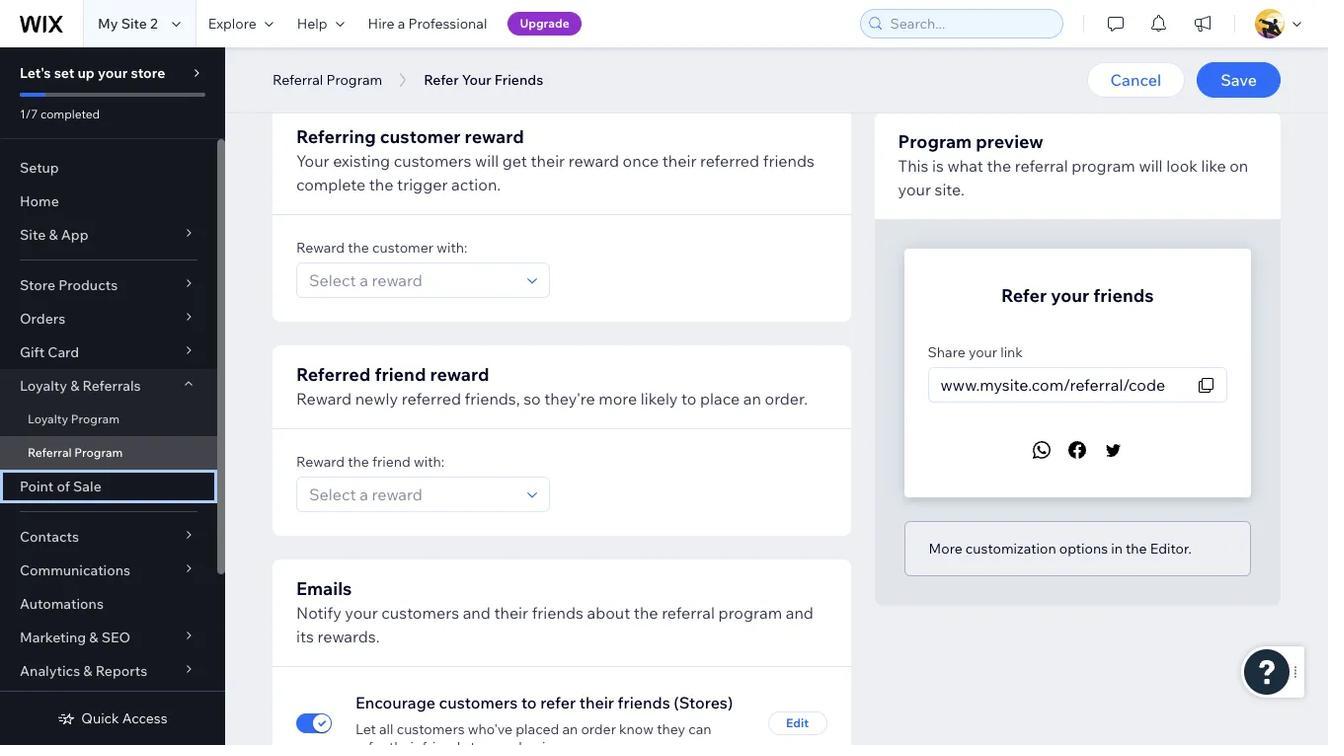Task type: locate. For each thing, give the bounding box(es) containing it.
2 vertical spatial reward
[[430, 364, 490, 386]]

card
[[48, 344, 79, 362]]

0 vertical spatial store
[[296, 39, 336, 58]]

let's set up your store
[[20, 64, 165, 82]]

0 horizontal spatial program
[[719, 604, 783, 623]]

0 horizontal spatial and
[[463, 604, 491, 623]]

to left business.
[[470, 739, 484, 746]]

0 vertical spatial friend
[[375, 364, 426, 386]]

0 vertical spatial site
[[121, 15, 147, 33]]

loyalty down loyalty & referrals
[[28, 412, 68, 427]]

reward up get
[[465, 125, 524, 148]]

referred inside referred friend reward reward newly referred friends, so they're more likely to place an order.
[[402, 389, 461, 409]]

with: up reward the customer with: field
[[437, 239, 468, 257]]

order left know
[[581, 721, 616, 739]]

point of sale link
[[0, 470, 217, 504]]

to
[[682, 389, 697, 409], [521, 693, 537, 713], [470, 739, 484, 746]]

customers down encourage
[[397, 721, 465, 739]]

friend up reward the friend with: field
[[372, 453, 411, 471]]

encourage
[[356, 693, 436, 713]]

let's
[[20, 64, 51, 82]]

site left 2
[[121, 15, 147, 33]]

0 horizontal spatial to
[[470, 739, 484, 746]]

1 horizontal spatial store
[[296, 39, 336, 58]]

an left know
[[562, 721, 578, 739]]

site down home
[[20, 226, 46, 244]]

their down encourage
[[389, 739, 419, 746]]

encourage customers to refer their friends (stores) let all customers who've placed an order know they can refer their friends to your business.
[[356, 693, 733, 746]]

1 horizontal spatial will
[[1139, 156, 1163, 176]]

gift
[[20, 344, 45, 362]]

2 vertical spatial reward
[[296, 453, 345, 471]]

1 horizontal spatial order
[[581, 721, 616, 739]]

referral program inside button
[[273, 71, 382, 89]]

their inside emails notify your customers and their friends about the referral program and its rewards.
[[494, 604, 529, 623]]

customers up who've
[[439, 693, 518, 713]]

program down the loyalty program 'link'
[[74, 445, 123, 460]]

1 horizontal spatial an
[[744, 389, 762, 409]]

1 vertical spatial placed
[[516, 721, 559, 739]]

customers up encourage
[[382, 604, 459, 623]]

Share your link field
[[935, 368, 1191, 402]]

their right get
[[531, 151, 565, 171]]

reward left once
[[569, 151, 619, 171]]

site inside site & app popup button
[[20, 226, 46, 244]]

0 vertical spatial loyalty
[[20, 377, 67, 395]]

1 vertical spatial refer
[[356, 739, 386, 746]]

setup
[[20, 159, 59, 177]]

your down the this
[[898, 180, 931, 200]]

reward for referred friend reward
[[430, 364, 490, 386]]

& inside analytics & reports popup button
[[83, 663, 92, 681]]

store order placed
[[296, 39, 433, 58]]

store up orders
[[20, 277, 55, 294]]

the inside program preview this is what the referral program will look like on your site.
[[987, 156, 1012, 176]]

the inside emails notify your customers and their friends about the referral program and its rewards.
[[634, 604, 658, 623]]

0 vertical spatial your
[[462, 71, 492, 89]]

so
[[524, 389, 541, 409]]

cancel button
[[1087, 62, 1186, 98]]

referral for referral program link
[[28, 445, 72, 460]]

customer
[[380, 125, 461, 148], [372, 239, 434, 257]]

1 vertical spatial program
[[719, 604, 783, 623]]

site & app
[[20, 226, 88, 244]]

0 vertical spatial to
[[682, 389, 697, 409]]

0 horizontal spatial referred
[[402, 389, 461, 409]]

referral program down "store order placed"
[[273, 71, 382, 89]]

about
[[587, 604, 630, 623]]

0 vertical spatial reward
[[296, 239, 345, 257]]

placed down a
[[384, 39, 433, 58]]

newly
[[355, 389, 398, 409]]

1 horizontal spatial refer
[[1002, 284, 1047, 307]]

referral right about in the bottom left of the page
[[662, 604, 715, 623]]

1 vertical spatial order
[[581, 721, 616, 739]]

your right up
[[98, 64, 128, 82]]

reward
[[465, 125, 524, 148], [569, 151, 619, 171], [430, 364, 490, 386]]

automations
[[20, 596, 104, 613]]

0 horizontal spatial referral
[[28, 445, 72, 460]]

their right once
[[663, 151, 697, 171]]

0 vertical spatial reward
[[465, 125, 524, 148]]

an right place
[[744, 389, 762, 409]]

1 horizontal spatial and
[[786, 604, 814, 623]]

customer up reward the customer with: field
[[372, 239, 434, 257]]

referral for referral program button
[[273, 71, 323, 89]]

1 vertical spatial to
[[521, 693, 537, 713]]

1 vertical spatial referred
[[402, 389, 461, 409]]

0 vertical spatial referral
[[273, 71, 323, 89]]

completed
[[40, 107, 100, 121]]

1 horizontal spatial your
[[462, 71, 492, 89]]

(stores)
[[674, 693, 733, 713]]

& left seo
[[89, 629, 98, 647]]

referral down help
[[273, 71, 323, 89]]

program inside emails notify your customers and their friends about the referral program and its rewards.
[[719, 604, 783, 623]]

& left app
[[49, 226, 58, 244]]

the up reward the customer with: field
[[348, 239, 369, 257]]

with: for customer
[[437, 239, 468, 257]]

site.
[[935, 180, 965, 200]]

1/7
[[20, 107, 38, 121]]

customers up the 'trigger'
[[394, 151, 472, 171]]

1 vertical spatial site
[[20, 226, 46, 244]]

1 vertical spatial your
[[296, 151, 330, 171]]

place
[[700, 389, 740, 409]]

access
[[122, 710, 168, 728]]

your left the friends
[[462, 71, 492, 89]]

0 horizontal spatial your
[[296, 151, 330, 171]]

referred right once
[[700, 151, 760, 171]]

store
[[131, 64, 165, 82]]

1 horizontal spatial referred
[[700, 151, 760, 171]]

reward for referring customer reward
[[296, 239, 345, 257]]

0 horizontal spatial refer
[[424, 71, 459, 89]]

to right likely at the bottom of the page
[[682, 389, 697, 409]]

the down existing
[[369, 175, 394, 195]]

your
[[462, 71, 492, 89], [296, 151, 330, 171]]

reward up the friends,
[[430, 364, 490, 386]]

friends
[[763, 151, 815, 171], [1094, 284, 1154, 307], [532, 604, 584, 623], [618, 693, 670, 713], [422, 739, 467, 746]]

with: for friend
[[414, 453, 445, 471]]

referral down preview
[[1015, 156, 1068, 176]]

1 horizontal spatial referral
[[1015, 156, 1068, 176]]

your
[[98, 64, 128, 82], [898, 180, 931, 200], [1051, 284, 1090, 307], [969, 344, 998, 362], [345, 604, 378, 623], [487, 739, 516, 746]]

& left reports
[[83, 663, 92, 681]]

program up is
[[898, 130, 972, 153]]

referral inside sidebar element
[[28, 445, 72, 460]]

1 vertical spatial referral
[[28, 445, 72, 460]]

1 horizontal spatial referral
[[273, 71, 323, 89]]

referral up point of sale
[[28, 445, 72, 460]]

1 horizontal spatial program
[[1072, 156, 1136, 176]]

loyalty inside popup button
[[20, 377, 67, 395]]

reward
[[296, 239, 345, 257], [296, 389, 352, 409], [296, 453, 345, 471]]

reward for referred friend reward
[[296, 453, 345, 471]]

reward inside referred friend reward reward newly referred friends, so they're more likely to place an order.
[[296, 389, 352, 409]]

referral inside emails notify your customers and their friends about the referral program and its rewards.
[[662, 604, 715, 623]]

professional
[[409, 15, 487, 33]]

contacts
[[20, 528, 79, 546]]

0 horizontal spatial referral
[[662, 604, 715, 623]]

notify
[[296, 604, 342, 623]]

0 vertical spatial referral
[[1015, 156, 1068, 176]]

friends inside emails notify your customers and their friends about the referral program and its rewards.
[[532, 604, 584, 623]]

0 vertical spatial referral program
[[273, 71, 382, 89]]

& for marketing
[[89, 629, 98, 647]]

1 and from the left
[[463, 604, 491, 623]]

3 reward from the top
[[296, 453, 345, 471]]

0 horizontal spatial will
[[475, 151, 499, 171]]

edit
[[786, 716, 809, 731]]

0 vertical spatial with:
[[437, 239, 468, 257]]

to up business.
[[521, 693, 537, 713]]

link
[[1001, 344, 1023, 362]]

order down hire
[[340, 39, 380, 58]]

loyalty down gift card
[[20, 377, 67, 395]]

your left business.
[[487, 739, 516, 746]]

1 horizontal spatial referral program
[[273, 71, 382, 89]]

to inside referred friend reward reward newly referred friends, so they're more likely to place an order.
[[682, 389, 697, 409]]

their left about in the bottom left of the page
[[494, 604, 529, 623]]

referred right the "newly"
[[402, 389, 461, 409]]

reward inside referred friend reward reward newly referred friends, so they're more likely to place an order.
[[430, 364, 490, 386]]

get
[[503, 151, 527, 171]]

referral program down loyalty program
[[28, 445, 123, 460]]

1 vertical spatial referral
[[662, 604, 715, 623]]

program inside button
[[326, 71, 382, 89]]

referral program inside sidebar element
[[28, 445, 123, 460]]

1 vertical spatial referral program
[[28, 445, 123, 460]]

program
[[326, 71, 382, 89], [898, 130, 972, 153], [71, 412, 119, 427], [74, 445, 123, 460]]

referral inside program preview this is what the referral program will look like on your site.
[[1015, 156, 1068, 176]]

your inside button
[[462, 71, 492, 89]]

an inside referred friend reward reward newly referred friends, so they're more likely to place an order.
[[744, 389, 762, 409]]

1 vertical spatial an
[[562, 721, 578, 739]]

0 vertical spatial refer
[[540, 693, 576, 713]]

and
[[463, 604, 491, 623], [786, 604, 814, 623]]

program for the loyalty program 'link'
[[71, 412, 119, 427]]

0 horizontal spatial site
[[20, 226, 46, 244]]

communications button
[[0, 554, 217, 588]]

automations link
[[0, 588, 217, 621]]

refer down professional on the top of the page
[[424, 71, 459, 89]]

will inside referring customer reward your existing customers will get their reward once their referred friends complete the trigger action.
[[475, 151, 499, 171]]

1 reward from the top
[[296, 239, 345, 257]]

customer up the 'trigger'
[[380, 125, 461, 148]]

site
[[121, 15, 147, 33], [20, 226, 46, 244]]

& for loyalty
[[70, 377, 79, 395]]

edit button
[[768, 712, 827, 736]]

refer inside button
[[424, 71, 459, 89]]

refer your friends
[[424, 71, 543, 89]]

quick access
[[81, 710, 168, 728]]

0 vertical spatial an
[[744, 389, 762, 409]]

referred inside referring customer reward your existing customers will get their reward once their referred friends complete the trigger action.
[[700, 151, 760, 171]]

1 vertical spatial customer
[[372, 239, 434, 257]]

save
[[1221, 70, 1257, 90]]

0 horizontal spatial refer
[[356, 739, 386, 746]]

& inside loyalty & referrals popup button
[[70, 377, 79, 395]]

the down preview
[[987, 156, 1012, 176]]

0 vertical spatial customer
[[380, 125, 461, 148]]

1 vertical spatial with:
[[414, 453, 445, 471]]

this
[[898, 156, 929, 176]]

1/7 completed
[[20, 107, 100, 121]]

1 vertical spatial reward
[[296, 389, 352, 409]]

referred
[[700, 151, 760, 171], [402, 389, 461, 409]]

0 vertical spatial refer
[[424, 71, 459, 89]]

store down help
[[296, 39, 336, 58]]

referral inside button
[[273, 71, 323, 89]]

program down loyalty & referrals popup button
[[71, 412, 119, 427]]

the right about in the bottom left of the page
[[634, 604, 658, 623]]

like
[[1202, 156, 1227, 176]]

friend up the "newly"
[[375, 364, 426, 386]]

1 vertical spatial refer
[[1002, 284, 1047, 307]]

will up action.
[[475, 151, 499, 171]]

hire a professional
[[368, 15, 487, 33]]

refer
[[540, 693, 576, 713], [356, 739, 386, 746]]

program down "store order placed"
[[326, 71, 382, 89]]

refer down encourage
[[356, 739, 386, 746]]

customers
[[394, 151, 472, 171], [382, 604, 459, 623], [439, 693, 518, 713], [397, 721, 465, 739]]

placed
[[384, 39, 433, 58], [516, 721, 559, 739]]

& inside marketing & seo popup button
[[89, 629, 98, 647]]

trigger
[[397, 175, 448, 195]]

0 horizontal spatial an
[[562, 721, 578, 739]]

is
[[933, 156, 944, 176]]

referral program for referral program link
[[28, 445, 123, 460]]

preview
[[976, 130, 1044, 153]]

referring
[[296, 125, 376, 148]]

& inside site & app popup button
[[49, 226, 58, 244]]

store
[[296, 39, 336, 58], [20, 277, 55, 294]]

1 vertical spatial store
[[20, 277, 55, 294]]

store inside dropdown button
[[20, 277, 55, 294]]

analytics & reports
[[20, 663, 147, 681]]

refer up business.
[[540, 693, 576, 713]]

placed right who've
[[516, 721, 559, 739]]

0 vertical spatial program
[[1072, 156, 1136, 176]]

loyalty inside 'link'
[[28, 412, 68, 427]]

refer up link
[[1002, 284, 1047, 307]]

your up rewards.
[[345, 604, 378, 623]]

2
[[150, 15, 158, 33]]

their
[[531, 151, 565, 171], [663, 151, 697, 171], [494, 604, 529, 623], [580, 693, 614, 713], [389, 739, 419, 746]]

2 reward from the top
[[296, 389, 352, 409]]

let
[[356, 721, 376, 739]]

your inside referring customer reward your existing customers will get their reward once their referred friends complete the trigger action.
[[296, 151, 330, 171]]

your inside sidebar element
[[98, 64, 128, 82]]

Search... field
[[885, 10, 1057, 38]]

0 horizontal spatial store
[[20, 277, 55, 294]]

will left look
[[1139, 156, 1163, 176]]

2 horizontal spatial to
[[682, 389, 697, 409]]

your up complete
[[296, 151, 330, 171]]

1 horizontal spatial placed
[[516, 721, 559, 739]]

0 horizontal spatial referral program
[[28, 445, 123, 460]]

0 vertical spatial placed
[[384, 39, 433, 58]]

emails
[[296, 578, 352, 601]]

0 horizontal spatial order
[[340, 39, 380, 58]]

2 vertical spatial to
[[470, 739, 484, 746]]

with: up reward the friend with: field
[[414, 453, 445, 471]]

once
[[623, 151, 659, 171]]

share
[[928, 344, 966, 362]]

program inside 'link'
[[71, 412, 119, 427]]

0 vertical spatial referred
[[700, 151, 760, 171]]

& up loyalty program
[[70, 377, 79, 395]]

up
[[78, 64, 95, 82]]

1 vertical spatial loyalty
[[28, 412, 68, 427]]



Task type: describe. For each thing, give the bounding box(es) containing it.
existing
[[333, 151, 390, 171]]

customers inside referring customer reward your existing customers will get their reward once their referred friends complete the trigger action.
[[394, 151, 472, 171]]

referrals
[[82, 377, 141, 395]]

program for referral program link
[[74, 445, 123, 460]]

they
[[657, 721, 686, 739]]

their down about in the bottom left of the page
[[580, 693, 614, 713]]

on
[[1230, 156, 1249, 176]]

friends,
[[465, 389, 520, 409]]

loyalty for loyalty & referrals
[[20, 377, 67, 395]]

loyalty for loyalty program
[[28, 412, 68, 427]]

complete
[[296, 175, 366, 195]]

orders
[[20, 310, 65, 328]]

home link
[[0, 185, 217, 218]]

emails notify your customers and their friends about the referral program and its rewards.
[[296, 578, 814, 647]]

program for referral program button
[[326, 71, 382, 89]]

marketing
[[20, 629, 86, 647]]

refer your friends button
[[414, 65, 553, 95]]

more customization options in the editor.
[[929, 540, 1192, 558]]

share your link
[[928, 344, 1023, 362]]

referral program link
[[0, 437, 217, 470]]

referring customer reward your existing customers will get their reward once their referred friends complete the trigger action.
[[296, 125, 815, 195]]

friends inside referring customer reward your existing customers will get their reward once their referred friends complete the trigger action.
[[763, 151, 815, 171]]

program inside program preview this is what the referral program will look like on your site.
[[1072, 156, 1136, 176]]

seo
[[101, 629, 131, 647]]

editor.
[[1151, 540, 1192, 558]]

reward the customer with:
[[296, 239, 468, 257]]

help button
[[285, 0, 356, 47]]

of
[[57, 478, 70, 496]]

analytics & reports button
[[0, 655, 217, 688]]

customer inside referring customer reward your existing customers will get their reward once their referred friends complete the trigger action.
[[380, 125, 461, 148]]

referral program button
[[263, 65, 392, 95]]

in
[[1111, 540, 1123, 558]]

refer for refer your friends
[[424, 71, 459, 89]]

quick
[[81, 710, 119, 728]]

an inside encourage customers to refer their friends (stores) let all customers who've placed an order know they can refer their friends to your business.
[[562, 721, 578, 739]]

Reward the friend with: field
[[303, 478, 521, 512]]

Reward the customer with: field
[[303, 264, 521, 297]]

all
[[379, 721, 394, 739]]

the inside referring customer reward your existing customers will get their reward once their referred friends complete the trigger action.
[[369, 175, 394, 195]]

orders button
[[0, 302, 217, 336]]

1 vertical spatial friend
[[372, 453, 411, 471]]

reward for referring customer reward
[[465, 125, 524, 148]]

store for store products
[[20, 277, 55, 294]]

reward the friend with:
[[296, 453, 445, 471]]

store products
[[20, 277, 118, 294]]

the right in
[[1126, 540, 1148, 558]]

upgrade
[[520, 16, 570, 31]]

referral program for referral program button
[[273, 71, 382, 89]]

setup link
[[0, 151, 217, 185]]

marketing & seo button
[[0, 621, 217, 655]]

cancel
[[1111, 70, 1162, 90]]

refer for refer your friends
[[1002, 284, 1047, 307]]

sidebar element
[[0, 47, 225, 746]]

store products button
[[0, 269, 217, 302]]

your inside emails notify your customers and their friends about the referral program and its rewards.
[[345, 604, 378, 623]]

marketing & seo
[[20, 629, 131, 647]]

2 and from the left
[[786, 604, 814, 623]]

options
[[1060, 540, 1108, 558]]

1 horizontal spatial site
[[121, 15, 147, 33]]

order inside encourage customers to refer their friends (stores) let all customers who've placed an order know they can refer their friends to your business.
[[581, 721, 616, 739]]

a
[[398, 15, 405, 33]]

loyalty program
[[28, 412, 119, 427]]

1 vertical spatial reward
[[569, 151, 619, 171]]

1 horizontal spatial refer
[[540, 693, 576, 713]]

app
[[61, 226, 88, 244]]

the up reward the friend with: field
[[348, 453, 369, 471]]

communications
[[20, 562, 130, 580]]

likely
[[641, 389, 678, 409]]

friends
[[495, 71, 543, 89]]

your inside program preview this is what the referral program will look like on your site.
[[898, 180, 931, 200]]

your inside encourage customers to refer their friends (stores) let all customers who've placed an order know they can refer their friends to your business.
[[487, 739, 516, 746]]

refer your friends
[[1002, 284, 1154, 307]]

& for analytics
[[83, 663, 92, 681]]

referred
[[296, 364, 371, 386]]

more
[[599, 389, 637, 409]]

hire a professional link
[[356, 0, 499, 47]]

friend inside referred friend reward reward newly referred friends, so they're more likely to place an order.
[[375, 364, 426, 386]]

1 horizontal spatial to
[[521, 693, 537, 713]]

customization
[[966, 540, 1057, 558]]

program inside program preview this is what the referral program will look like on your site.
[[898, 130, 972, 153]]

quick access button
[[58, 710, 168, 728]]

& for site
[[49, 226, 58, 244]]

who've
[[468, 721, 513, 739]]

site & app button
[[0, 218, 217, 252]]

business.
[[519, 739, 579, 746]]

your left link
[[969, 344, 998, 362]]

0 vertical spatial order
[[340, 39, 380, 58]]

help
[[297, 15, 328, 33]]

more
[[929, 540, 963, 558]]

order.
[[765, 389, 808, 409]]

will inside program preview this is what the referral program will look like on your site.
[[1139, 156, 1163, 176]]

reports
[[95, 663, 147, 681]]

my site 2
[[98, 15, 158, 33]]

its
[[296, 627, 314, 647]]

your up share your link field
[[1051, 284, 1090, 307]]

store for store order placed
[[296, 39, 336, 58]]

what
[[948, 156, 984, 176]]

hire
[[368, 15, 395, 33]]

they're
[[545, 389, 595, 409]]

placed inside encourage customers to refer their friends (stores) let all customers who've placed an order know they can refer their friends to your business.
[[516, 721, 559, 739]]

contacts button
[[0, 521, 217, 554]]

look
[[1167, 156, 1198, 176]]

0 horizontal spatial placed
[[384, 39, 433, 58]]

my
[[98, 15, 118, 33]]

gift card button
[[0, 336, 217, 369]]

referred friend reward reward newly referred friends, so they're more likely to place an order.
[[296, 364, 808, 409]]

upgrade button
[[508, 12, 581, 36]]

customers inside emails notify your customers and their friends about the referral program and its rewards.
[[382, 604, 459, 623]]

know
[[619, 721, 654, 739]]



Task type: vqa. For each thing, say whether or not it's contained in the screenshot.
"Program" inside Loyalty Program link
yes



